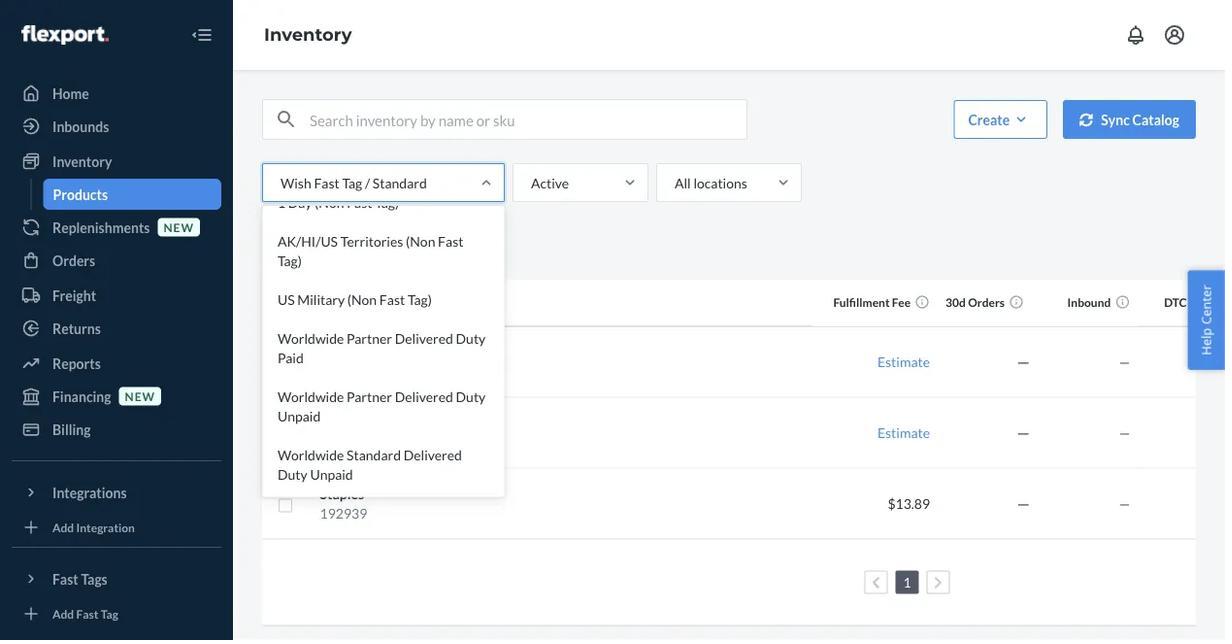 Task type: locate. For each thing, give the bounding box(es) containing it.
orders
[[52, 252, 95, 269], [968, 295, 1005, 310]]

0 vertical spatial products
[[53, 186, 108, 202]]

delivered down the us military (non fast tag)
[[395, 330, 453, 346]]

1
[[278, 194, 286, 210], [904, 574, 912, 590]]

delivered
[[395, 330, 453, 346], [395, 388, 453, 405], [404, 446, 462, 463]]

estimate
[[878, 354, 930, 370], [878, 424, 930, 441]]

worldwide up pencil
[[278, 388, 344, 405]]

1 estimate link from the top
[[878, 354, 930, 370]]

standard down pencil
[[347, 446, 401, 463]]

1 vertical spatial unpaid
[[310, 466, 353, 482]]

delivered down the "worldwide partner delivered duty unpaid" on the bottom left of the page
[[404, 446, 462, 463]]

1 add from the top
[[52, 520, 74, 534]]

1 horizontal spatial orders
[[968, 295, 1005, 310]]

delivered inside worldwide partner delivered duty paid
[[395, 330, 453, 346]]

1 horizontal spatial inventory link
[[264, 24, 352, 45]]

add
[[52, 520, 74, 534], [52, 606, 74, 621]]

2 vertical spatial (non
[[348, 291, 377, 307]]

0 horizontal spatial new
[[125, 389, 155, 403]]

estimate link down the fee
[[878, 354, 930, 370]]

0 vertical spatial new
[[164, 220, 194, 234]]

0 vertical spatial add
[[52, 520, 74, 534]]

2 horizontal spatial (non
[[406, 233, 436, 249]]

1 vertical spatial (non
[[406, 233, 436, 249]]

1 worldwide from the top
[[278, 330, 344, 346]]

0 vertical spatial unpaid
[[278, 407, 321, 424]]

0 vertical spatial partner
[[347, 330, 392, 346]]

3 — from the top
[[1120, 495, 1131, 512]]

fulfillment
[[834, 295, 890, 310]]

estimate down the fee
[[878, 354, 930, 370]]

unpaid for standard
[[310, 466, 353, 482]]

products down day
[[274, 243, 328, 259]]

square image left paper
[[278, 356, 293, 371]]

tag down fast tags dropdown button
[[101, 606, 118, 621]]

worldwide
[[278, 330, 344, 346], [278, 388, 344, 405], [278, 446, 344, 463]]

tag
[[342, 174, 362, 191], [101, 606, 118, 621]]

tag) up worldwide partner delivered duty paid
[[408, 291, 432, 307]]

orders link
[[12, 245, 221, 276]]

active
[[531, 174, 569, 191]]

fast left tags on the bottom of page
[[52, 571, 78, 587]]

sync catalog
[[1102, 111, 1180, 128]]

unpaid up staples
[[310, 466, 353, 482]]

2 vertical spatial ―
[[1017, 495, 1031, 512]]

duty for worldwide partner delivered duty unpaid
[[456, 388, 486, 405]]

1 vertical spatial square image
[[278, 427, 293, 442]]

unpaid inside the worldwide standard delivered duty unpaid
[[310, 466, 353, 482]]

all locations
[[675, 174, 748, 191]]

tag) down wish fast tag / standard
[[375, 194, 399, 210]]

fast up 1 day (non fast tag)
[[314, 174, 340, 191]]

2 horizontal spatial tag)
[[408, 291, 432, 307]]

1 horizontal spatial new
[[164, 220, 194, 234]]

pencil
[[320, 415, 357, 431]]

dtc
[[1165, 295, 1187, 310]]

tag) for us military (non fast tag)
[[408, 291, 432, 307]]

delivered inside the worldwide standard delivered duty unpaid
[[404, 446, 462, 463]]

1 for 1 day (non fast tag)
[[278, 194, 286, 210]]

estimate link for paper
[[878, 354, 930, 370]]

2 — from the top
[[1120, 424, 1131, 441]]

0 vertical spatial estimate
[[878, 354, 930, 370]]

territories
[[341, 233, 403, 249]]

1 horizontal spatial products
[[274, 243, 328, 259]]

(non right bundles
[[406, 233, 436, 249]]

help center button
[[1188, 270, 1226, 370]]

estimate up $13.89
[[878, 424, 930, 441]]

worldwide for worldwide partner delivered duty unpaid
[[278, 388, 344, 405]]

reports link
[[12, 348, 221, 379]]

square image left military
[[278, 296, 293, 311]]

1 vertical spatial inventory
[[52, 153, 112, 169]]

pencil 456195588625
[[320, 415, 415, 451]]

1 vertical spatial tag)
[[278, 252, 302, 269]]

estimate link
[[878, 354, 930, 370], [878, 424, 930, 441]]

2 vertical spatial duty
[[278, 466, 308, 482]]

staples 192939
[[320, 486, 367, 522]]

1 ― from the top
[[1017, 354, 1031, 370]]

center
[[1198, 285, 1215, 325]]

0 vertical spatial tag
[[342, 174, 362, 191]]

1 vertical spatial square image
[[278, 498, 293, 513]]

0 horizontal spatial orders
[[52, 252, 95, 269]]

square image
[[278, 356, 293, 371], [278, 498, 293, 513]]

partner inside the "worldwide partner delivered duty unpaid"
[[347, 388, 392, 405]]

1 vertical spatial estimate
[[878, 424, 930, 441]]

worldwide inside the "worldwide partner delivered duty unpaid"
[[278, 388, 344, 405]]

2 vertical spatial delivered
[[404, 446, 462, 463]]

products up replenishments
[[53, 186, 108, 202]]

1 vertical spatial —
[[1120, 424, 1131, 441]]

integration
[[76, 520, 135, 534]]

1 for 1
[[904, 574, 912, 590]]

staples
[[320, 486, 364, 502]]

2 estimate from the top
[[878, 424, 930, 441]]

unpaid
[[278, 407, 321, 424], [310, 466, 353, 482]]

delivered for worldwide standard delivered duty unpaid
[[404, 446, 462, 463]]

1 vertical spatial partner
[[347, 388, 392, 405]]

1 vertical spatial estimate link
[[878, 424, 930, 441]]

1 partner from the top
[[347, 330, 392, 346]]

delivered down worldwide partner delivered duty paid
[[395, 388, 453, 405]]

0 horizontal spatial inventory
[[52, 153, 112, 169]]

1 vertical spatial new
[[125, 389, 155, 403]]

0 vertical spatial standard
[[373, 174, 427, 191]]

duty inside the worldwide standard delivered duty unpaid
[[278, 466, 308, 482]]

0 vertical spatial tag)
[[375, 194, 399, 210]]

2 square image from the top
[[278, 498, 293, 513]]

1 square image from the top
[[278, 296, 293, 311]]

Search inventory by name or sku text field
[[310, 100, 747, 139]]

square image
[[278, 296, 293, 311], [278, 427, 293, 442]]

fee
[[892, 295, 911, 310]]

0 vertical spatial orders
[[52, 252, 95, 269]]

1 vertical spatial 1
[[904, 574, 912, 590]]

1 vertical spatial standard
[[347, 446, 401, 463]]

partner inside worldwide partner delivered duty paid
[[347, 330, 392, 346]]

new for financing
[[125, 389, 155, 403]]

1 — from the top
[[1120, 354, 1131, 370]]

2 estimate link from the top
[[878, 424, 930, 441]]

wish fast tag / standard
[[281, 174, 427, 191]]

1 horizontal spatial tag)
[[375, 194, 399, 210]]

standard right the /
[[373, 174, 427, 191]]

returns link
[[12, 313, 221, 344]]

unpaid down paid
[[278, 407, 321, 424]]

456195588625
[[320, 434, 415, 451]]

0 horizontal spatial tag)
[[278, 252, 302, 269]]

1 vertical spatial delivered
[[395, 388, 453, 405]]

1 vertical spatial worldwide
[[278, 388, 344, 405]]

worldwide for worldwide partner delivered duty paid
[[278, 330, 344, 346]]

estimate for paper
[[878, 354, 930, 370]]

partner down the us military (non fast tag)
[[347, 330, 392, 346]]

(non
[[315, 194, 344, 210], [406, 233, 436, 249], [348, 291, 377, 307]]

duty inside worldwide partner delivered duty paid
[[456, 330, 486, 346]]

us
[[278, 291, 295, 307]]

2 add from the top
[[52, 606, 74, 621]]

30d orders
[[946, 295, 1005, 310]]

tag)
[[375, 194, 399, 210], [278, 252, 302, 269], [408, 291, 432, 307]]

orders right "30d"
[[968, 295, 1005, 310]]

1 vertical spatial tag
[[101, 606, 118, 621]]

worldwide inside the worldwide standard delivered duty unpaid
[[278, 446, 344, 463]]

worldwide up paid
[[278, 330, 344, 346]]

0 vertical spatial estimate link
[[878, 354, 930, 370]]

(non right day
[[315, 194, 344, 210]]

flexport logo image
[[21, 25, 109, 45]]

tag) inside ak/hi/us territories (non fast tag)
[[278, 252, 302, 269]]

0 horizontal spatial 1
[[278, 194, 286, 210]]

new
[[164, 220, 194, 234], [125, 389, 155, 403]]

partner
[[347, 330, 392, 346], [347, 388, 392, 405]]

0 horizontal spatial tag
[[101, 606, 118, 621]]

2 square image from the top
[[278, 427, 293, 442]]

open account menu image
[[1164, 23, 1187, 47]]

sync
[[1102, 111, 1130, 128]]

new down the products link
[[164, 220, 194, 234]]

$13.89
[[888, 495, 930, 512]]

add down "fast tags"
[[52, 606, 74, 621]]

1 vertical spatial products
[[274, 243, 328, 259]]

fulfillm
[[1190, 295, 1226, 310]]

2 partner from the top
[[347, 388, 392, 405]]

products
[[53, 186, 108, 202], [274, 243, 328, 259]]

—
[[1120, 354, 1131, 370], [1120, 424, 1131, 441], [1120, 495, 1131, 512]]

1 left chevron right icon
[[904, 574, 912, 590]]

paper
[[320, 344, 356, 360]]

1 vertical spatial add
[[52, 606, 74, 621]]

— for staples 192939
[[1120, 495, 1131, 512]]

3 worldwide from the top
[[278, 446, 344, 463]]

2 vertical spatial tag)
[[408, 291, 432, 307]]

fast
[[314, 174, 340, 191], [347, 194, 372, 210], [438, 233, 464, 249], [380, 291, 405, 307], [52, 571, 78, 587], [76, 606, 99, 621]]

1 horizontal spatial inventory
[[264, 24, 352, 45]]

estimate for pencil
[[878, 424, 930, 441]]

0 vertical spatial 1
[[278, 194, 286, 210]]

―
[[1017, 354, 1031, 370], [1017, 424, 1031, 441], [1017, 495, 1031, 512]]

square image left staples
[[278, 498, 293, 513]]

1 vertical spatial ―
[[1017, 424, 1031, 441]]

square image for 30d orders
[[278, 296, 293, 311]]

integrations
[[52, 484, 127, 501]]

inbounds link
[[12, 111, 221, 142]]

0 horizontal spatial inventory link
[[12, 146, 221, 177]]

duty
[[456, 330, 486, 346], [456, 388, 486, 405], [278, 466, 308, 482]]

0 vertical spatial ―
[[1017, 354, 1031, 370]]

1 left day
[[278, 194, 286, 210]]

inventory link
[[264, 24, 352, 45], [12, 146, 221, 177]]

tag) down ak/hi/us
[[278, 252, 302, 269]]

fast inside ak/hi/us territories (non fast tag)
[[438, 233, 464, 249]]

inventory
[[264, 24, 352, 45], [52, 153, 112, 169]]

1 estimate from the top
[[878, 354, 930, 370]]

0 vertical spatial —
[[1120, 354, 1131, 370]]

0 horizontal spatial (non
[[315, 194, 344, 210]]

(non for military
[[348, 291, 377, 307]]

― for staples 192939
[[1017, 495, 1031, 512]]

1 vertical spatial duty
[[456, 388, 486, 405]]

192939
[[320, 505, 367, 522]]

add for add fast tag
[[52, 606, 74, 621]]

0 vertical spatial square image
[[278, 356, 293, 371]]

(non inside ak/hi/us territories (non fast tag)
[[406, 233, 436, 249]]

new down the reports link
[[125, 389, 155, 403]]

partner up pencil 456195588625
[[347, 388, 392, 405]]

chevron right image
[[934, 576, 943, 589]]

(non right military
[[348, 291, 377, 307]]

square image left pencil
[[278, 427, 293, 442]]

0 vertical spatial duty
[[456, 330, 486, 346]]

orders up the freight
[[52, 252, 95, 269]]

0 vertical spatial (non
[[315, 194, 344, 210]]

0 vertical spatial square image
[[278, 296, 293, 311]]

fast right bundles
[[438, 233, 464, 249]]

duty inside the "worldwide partner delivered duty unpaid"
[[456, 388, 486, 405]]

2 vertical spatial —
[[1120, 495, 1131, 512]]

3 ― from the top
[[1017, 495, 1031, 512]]

catalog
[[1133, 111, 1180, 128]]

worldwide down pencil
[[278, 446, 344, 463]]

help
[[1198, 328, 1215, 355]]

worldwide inside worldwide partner delivered duty paid
[[278, 330, 344, 346]]

2 vertical spatial worldwide
[[278, 446, 344, 463]]

all
[[675, 174, 691, 191]]

1 day (non fast tag)
[[278, 194, 399, 210]]

2 worldwide from the top
[[278, 388, 344, 405]]

chevron left image
[[872, 576, 881, 589]]

1 horizontal spatial 1
[[904, 574, 912, 590]]

add left "integration"
[[52, 520, 74, 534]]

inventory inside inventory link
[[52, 153, 112, 169]]

0 vertical spatial delivered
[[395, 330, 453, 346]]

add inside 'link'
[[52, 520, 74, 534]]

1 horizontal spatial (non
[[348, 291, 377, 307]]

unpaid inside the "worldwide partner delivered duty unpaid"
[[278, 407, 321, 424]]

(non for territories
[[406, 233, 436, 249]]

tag left the /
[[342, 174, 362, 191]]

delivered inside the "worldwide partner delivered duty unpaid"
[[395, 388, 453, 405]]

standard
[[373, 174, 427, 191], [347, 446, 401, 463]]

billing
[[52, 421, 91, 438]]

0 vertical spatial worldwide
[[278, 330, 344, 346]]

2 ― from the top
[[1017, 424, 1031, 441]]

estimate link up $13.89
[[878, 424, 930, 441]]

1 horizontal spatial tag
[[342, 174, 362, 191]]

1 square image from the top
[[278, 356, 293, 371]]

returns
[[52, 320, 101, 337]]

ak/hi/us territories (non fast tag)
[[278, 233, 464, 269]]



Task type: describe. For each thing, give the bounding box(es) containing it.
— for pencil 456195588625
[[1120, 424, 1131, 441]]

ak/hi/us
[[278, 233, 338, 249]]

close navigation image
[[190, 23, 214, 47]]

0 horizontal spatial products
[[53, 186, 108, 202]]

fast tags button
[[12, 563, 221, 594]]

freight
[[52, 287, 96, 304]]

partner for paid
[[347, 330, 392, 346]]

sync alt image
[[1080, 113, 1094, 126]]

reports
[[52, 355, 101, 371]]

duty for worldwide partner delivered duty paid
[[456, 330, 486, 346]]

0 vertical spatial inventory
[[264, 24, 352, 45]]

financing
[[52, 388, 111, 405]]

tag for add
[[101, 606, 118, 621]]

0 vertical spatial inventory link
[[264, 24, 352, 45]]

help center
[[1198, 285, 1215, 355]]

square image for staples
[[278, 498, 293, 513]]

delivered for worldwide partner delivered duty unpaid
[[395, 388, 453, 405]]

add for add integration
[[52, 520, 74, 534]]

wish
[[281, 174, 311, 191]]

integrations button
[[12, 477, 221, 508]]

1 vertical spatial inventory link
[[12, 146, 221, 177]]

tag for wish
[[342, 174, 362, 191]]

/
[[365, 174, 370, 191]]

fast up worldwide partner delivered duty paid
[[380, 291, 405, 307]]

home link
[[12, 78, 221, 109]]

products link
[[43, 179, 221, 210]]

create
[[969, 111, 1010, 128]]

inbound
[[1068, 295, 1111, 310]]

us military (non fast tag)
[[278, 291, 432, 307]]

add fast tag link
[[12, 602, 221, 625]]

fast tags
[[52, 571, 108, 587]]

fast inside dropdown button
[[52, 571, 78, 587]]

1 vertical spatial orders
[[968, 295, 1005, 310]]

― for pencil 456195588625
[[1017, 424, 1031, 441]]

replenishments
[[52, 219, 150, 236]]

fast down tags on the bottom of page
[[76, 606, 99, 621]]

open notifications image
[[1125, 23, 1148, 47]]

add fast tag
[[52, 606, 118, 621]]

worldwide partner delivered duty unpaid
[[278, 388, 486, 424]]

tags
[[81, 571, 108, 587]]

military
[[298, 291, 345, 307]]

duty for worldwide standard delivered duty unpaid
[[278, 466, 308, 482]]

create button
[[954, 100, 1048, 139]]

1 link
[[900, 574, 915, 590]]

sync catalog button
[[1064, 100, 1197, 139]]

fast down wish fast tag / standard
[[347, 194, 372, 210]]

home
[[52, 85, 89, 101]]

bundles
[[351, 243, 399, 259]]

worldwide standard delivered duty unpaid
[[278, 446, 462, 482]]

standard inside the worldwide standard delivered duty unpaid
[[347, 446, 401, 463]]

estimate link for pencil
[[878, 424, 930, 441]]

(non for day
[[315, 194, 344, 210]]

partner for unpaid
[[347, 388, 392, 405]]

locations
[[694, 174, 748, 191]]

unpaid for partner
[[278, 407, 321, 424]]

freight link
[[12, 280, 221, 311]]

name
[[320, 295, 351, 310]]

paid
[[278, 349, 304, 366]]

worldwide partner delivered duty paid
[[278, 330, 486, 366]]

worldwide for worldwide standard delivered duty unpaid
[[278, 446, 344, 463]]

day
[[288, 194, 312, 210]]

fulfillment fee
[[834, 295, 911, 310]]

inbounds
[[52, 118, 109, 135]]

new for replenishments
[[164, 220, 194, 234]]

dtc fulfillm
[[1165, 295, 1226, 310]]

square image for ―
[[278, 427, 293, 442]]

delivered for worldwide partner delivered duty paid
[[395, 330, 453, 346]]

tag) for ak/hi/us territories (non fast tag)
[[278, 252, 302, 269]]

square image for paper
[[278, 356, 293, 371]]

add integration
[[52, 520, 135, 534]]

30d
[[946, 295, 966, 310]]

tag) for 1 day (non fast tag)
[[375, 194, 399, 210]]

billing link
[[12, 414, 221, 445]]

add integration link
[[12, 516, 221, 539]]



Task type: vqa. For each thing, say whether or not it's contained in the screenshot.
"Reports" to the bottom
no



